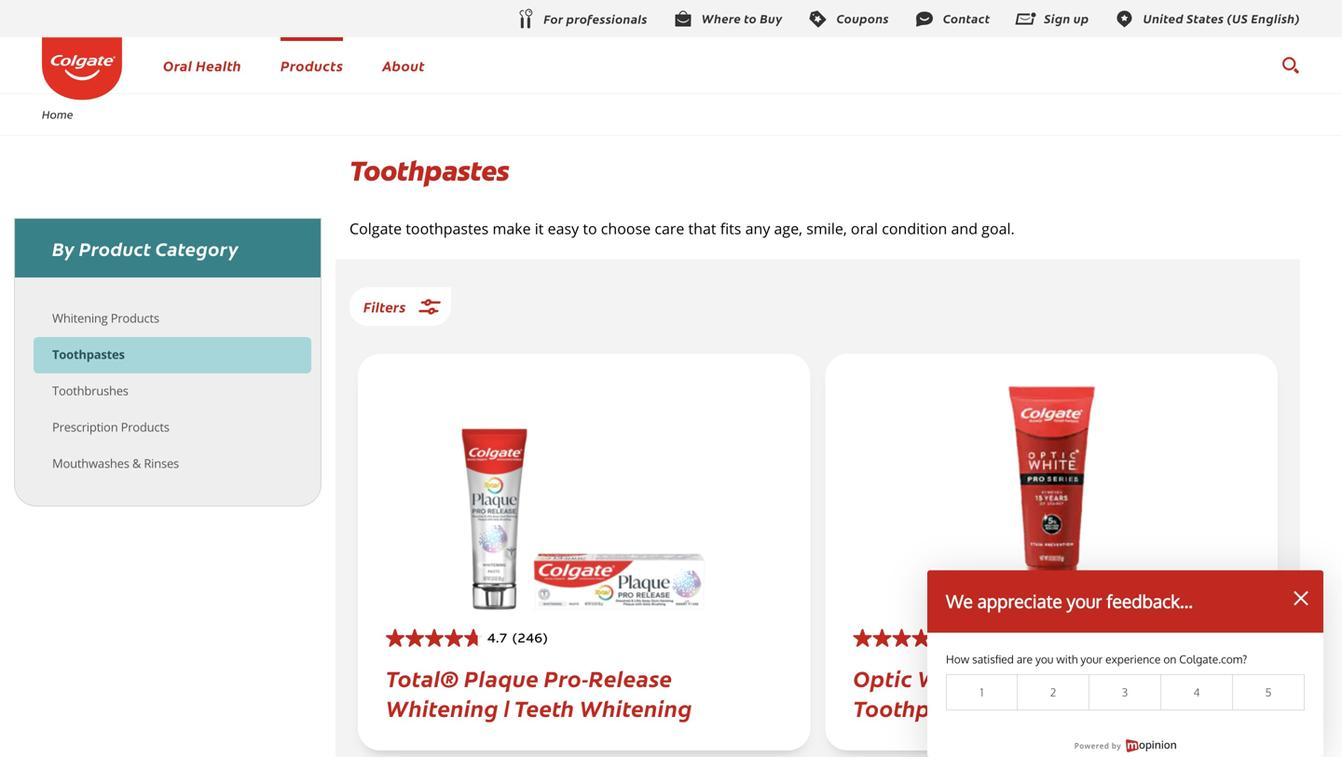 Task type: vqa. For each thing, say whether or not it's contained in the screenshot.
any
yes



Task type: describe. For each thing, give the bounding box(es) containing it.
plaque
[[464, 663, 539, 694]]

rinses
[[144, 455, 179, 472]]

pro
[[1006, 663, 1044, 694]]

make
[[493, 219, 531, 239]]

feedback...
[[1107, 590, 1193, 613]]

(263)
[[980, 633, 1015, 646]]

1 vertical spatial your
[[1081, 652, 1103, 667]]

release
[[589, 663, 672, 694]]

prescription products link
[[52, 419, 169, 436]]

colgate
[[349, 219, 402, 239]]

toothbrushes
[[52, 383, 128, 399]]

4.7 (246)
[[487, 633, 548, 646]]

teeth
[[514, 693, 574, 724]]

appreciate
[[977, 590, 1062, 613]]

care
[[655, 219, 684, 239]]

contact icon image
[[913, 8, 936, 30]]

total® plaque pro-release whitening | teeth whitening
[[386, 663, 692, 724]]

easy
[[548, 219, 579, 239]]

and
[[951, 219, 978, 239]]

white®
[[918, 663, 1001, 694]]

toothpastes link
[[52, 346, 125, 363]]

0 vertical spatial toothpastes
[[349, 153, 508, 190]]

where to buy icon image
[[672, 8, 694, 30]]

pro-
[[544, 663, 589, 694]]

0 vertical spatial your
[[1067, 590, 1102, 613]]

filters button
[[349, 288, 451, 326]]

1
[[980, 686, 984, 700]]

mouthwashes & rinses
[[52, 455, 179, 472]]

2
[[1050, 686, 1056, 700]]

oral health
[[163, 55, 241, 75]]

5
[[1265, 686, 1272, 700]]

4
[[1193, 686, 1200, 700]]

0 vertical spatial products
[[281, 55, 343, 75]]

satisfied
[[972, 652, 1014, 667]]

|
[[504, 693, 510, 724]]

(246)
[[512, 633, 548, 646]]

optic white® pro series whitening toothpaste
[[853, 663, 1231, 724]]

whitening products link
[[52, 310, 159, 327]]

4.7
[[487, 633, 508, 646]]

powered by
[[1074, 741, 1121, 752]]

sign up icon image
[[1014, 8, 1037, 30]]

health
[[196, 55, 241, 75]]

mouthwashes
[[52, 455, 129, 472]]

whitening inside 'optic white® pro series whitening toothpaste'
[[1119, 663, 1231, 694]]

toothpastes
[[406, 219, 489, 239]]

with
[[1056, 652, 1078, 667]]

powered
[[1074, 741, 1109, 752]]

whitening products
[[52, 310, 159, 327]]

how
[[946, 652, 969, 667]]

oral
[[851, 219, 878, 239]]

goal.
[[982, 219, 1015, 239]]

coupons icon image
[[807, 8, 829, 30]]

mopinion logo image
[[1126, 740, 1176, 753]]

product
[[79, 235, 151, 261]]

series
[[1049, 663, 1113, 694]]

prescription products
[[52, 419, 169, 436]]

you
[[1035, 652, 1053, 667]]



Task type: locate. For each thing, give the bounding box(es) containing it.
4.4 (263)
[[955, 633, 1015, 646]]

&
[[132, 455, 141, 472]]

2 vertical spatial products
[[121, 419, 169, 436]]

oral
[[163, 55, 192, 75]]

1 vertical spatial toothpastes
[[52, 346, 125, 363]]

about button
[[382, 55, 425, 75]]

age,
[[774, 219, 803, 239]]

on
[[1163, 652, 1176, 667]]

oral health button
[[163, 55, 241, 75]]

toothpastes
[[349, 153, 508, 190], [52, 346, 125, 363]]

colgate.com?
[[1179, 652, 1247, 667]]

filters
[[363, 297, 406, 316]]

your right with
[[1081, 652, 1103, 667]]

fits
[[720, 219, 741, 239]]

experience
[[1105, 652, 1161, 667]]

3
[[1122, 686, 1128, 700]]

toothpastes up toothbrushes link
[[52, 346, 125, 363]]

toothbrushes link
[[52, 383, 128, 399]]

products
[[281, 55, 343, 75], [111, 310, 159, 327], [121, 419, 169, 436]]

your up how satisfied are you with your experience on colgate.com?
[[1067, 590, 1102, 613]]

by product category
[[52, 235, 239, 261]]

by
[[52, 235, 75, 261]]

we appreciate your feedback...
[[946, 590, 1193, 613]]

smile,
[[806, 219, 847, 239]]

optic
[[853, 663, 912, 694]]

0 horizontal spatial toothpastes
[[52, 346, 125, 363]]

powered by link
[[1070, 735, 1181, 758]]

products up &
[[121, 419, 169, 436]]

by
[[1112, 741, 1121, 752]]

toothpastes up toothpastes
[[349, 153, 508, 190]]

category
[[155, 235, 239, 261]]

colgate toothpastes make it easy to choose care that fits any age, smile, oral condition and goal.
[[349, 219, 1015, 239]]

condition
[[882, 219, 947, 239]]

are
[[1017, 652, 1033, 667]]

mouthwashes & rinses link
[[52, 455, 179, 472]]

to
[[583, 219, 597, 239]]

total®
[[386, 663, 459, 694]]

home link
[[30, 106, 85, 121]]

None search field
[[1281, 47, 1300, 84]]

1 horizontal spatial toothpastes
[[349, 153, 508, 190]]

toothpaste
[[853, 693, 975, 724]]

that
[[688, 219, 716, 239]]

products button
[[281, 55, 343, 75]]

1 vertical spatial products
[[111, 310, 159, 327]]

products for whitening products
[[111, 310, 159, 327]]

products left about
[[281, 55, 343, 75]]

location icon image
[[1113, 8, 1136, 30]]

we
[[946, 590, 973, 613]]

4.4
[[955, 633, 975, 646]]

products for prescription products
[[121, 419, 169, 436]]

home
[[42, 106, 73, 121]]

whitening
[[52, 310, 108, 327], [1119, 663, 1231, 694], [386, 693, 499, 724], [580, 693, 692, 724]]

it
[[535, 219, 544, 239]]

products up 'toothpastes' link
[[111, 310, 159, 327]]

for professionals icon image
[[514, 8, 536, 31]]

about
[[382, 55, 425, 75]]

any
[[745, 219, 770, 239]]

colgate® logo image
[[42, 37, 122, 100]]

your
[[1067, 590, 1102, 613], [1081, 652, 1103, 667]]

prescription
[[52, 419, 118, 436]]

choose
[[601, 219, 651, 239]]

how satisfied are you with your experience on colgate.com?
[[946, 652, 1247, 667]]



